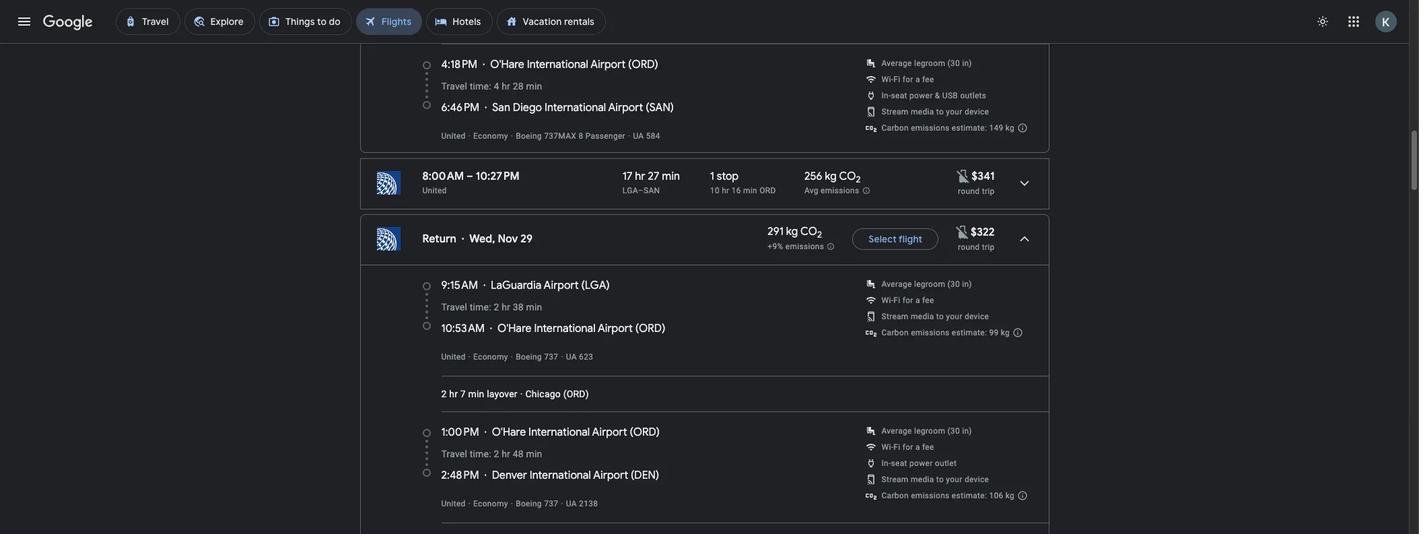 Task type: describe. For each thing, give the bounding box(es) containing it.
this price for this flight doesn't include overhead bin access. if you need a carry-on bag, use the bags filter to update prices. image
[[955, 224, 971, 240]]

16
[[732, 186, 742, 195]]

ord inside 1 stop 10 hr 16 min ord
[[760, 186, 776, 195]]

39
[[461, 21, 471, 32]]

trip for $341
[[983, 187, 995, 196]]

10:53 am
[[442, 322, 485, 335]]

0 vertical spatial san
[[650, 101, 671, 115]]

in-seat power outlet
[[882, 459, 957, 468]]

256
[[805, 170, 823, 183]]

to for denver international airport ( den )
[[937, 475, 944, 484]]

international up boeing 737max 8 passenger
[[545, 101, 606, 115]]

o'hare for 4:18 pm
[[491, 58, 525, 71]]

co for 291
[[801, 225, 818, 239]]

carbon emissions estimate: 149 kilograms element
[[882, 123, 1015, 133]]

airport for 10:53 am
[[598, 322, 633, 335]]

2138
[[579, 499, 598, 509]]

den
[[635, 469, 656, 482]]

total duration 17 hr 27 min. element
[[623, 170, 711, 185]]

$322
[[971, 226, 995, 239]]

min right 38
[[526, 302, 543, 313]]

8
[[579, 131, 584, 141]]

airport for 1:00 pm
[[592, 426, 628, 439]]

38
[[513, 302, 524, 313]]

in) for o'hare international airport ( ord )
[[963, 280, 973, 289]]

10:27 pm
[[476, 170, 520, 183]]

2 estimate: from the top
[[952, 328, 988, 337]]

economy for o'hare international airport ( ord )
[[474, 352, 508, 362]]

10
[[711, 186, 720, 195]]

ua for san diego international airport
[[633, 131, 644, 141]]

travel for 4:18 pm
[[442, 81, 467, 92]]

carbon for denver international airport ( den )
[[882, 491, 909, 500]]

select flight
[[869, 233, 923, 245]]

 image down the 2:48 pm
[[469, 499, 471, 509]]

leaves laguardia airport at 8:00 am on wednesday, november 29 and arrives at san diego international airport at 10:27 pm on wednesday, november 29. element
[[423, 170, 520, 183]]

travel for 9:15 am
[[442, 302, 467, 313]]

select
[[869, 233, 897, 245]]

carbon emissions estimate: 106 kilograms element
[[882, 491, 1015, 500]]

passenger
[[586, 131, 626, 141]]

emissions for carbon emissions estimate: 149 kg
[[911, 123, 950, 133]]

Departure time: 1:00 PM. text field
[[442, 426, 479, 439]]

device for denver international airport ( den )
[[965, 475, 990, 484]]

usb
[[943, 91, 959, 100]]

737max
[[544, 131, 577, 141]]

carbon emissions estimate: 149 kg
[[882, 123, 1015, 133]]

international for 4:18 pm
[[527, 58, 589, 71]]

737 for denver
[[544, 499, 559, 509]]

hr left 38
[[502, 302, 511, 313]]

341 US dollars text field
[[972, 170, 995, 183]]

kg inside 256 kg co 2
[[825, 170, 837, 183]]

2 stream from the top
[[882, 312, 909, 321]]

hr left 48
[[502, 449, 511, 459]]

7
[[461, 389, 466, 399]]

media for san diego international airport ( san )
[[911, 107, 935, 117]]

6 hr 39 min layover
[[442, 21, 523, 32]]

estimate: for san diego international airport ( san )
[[952, 123, 988, 133]]

wed, nov 29
[[470, 232, 533, 246]]

time: for 4:18 pm
[[470, 81, 492, 92]]

return
[[423, 232, 457, 246]]

Departure time: 8:00 AM. text field
[[423, 170, 464, 183]]

emissions for +9% emissions
[[786, 242, 825, 251]]

hr right 4
[[502, 81, 511, 92]]

o'hare for 10:53 am
[[498, 322, 532, 335]]

flight details. leaves laguardia airport at 8:00 am on wednesday, november 29 and arrives at san diego international airport at 10:27 pm on wednesday, november 29. image
[[1009, 167, 1041, 199]]

boeing 737max 8 passenger
[[516, 131, 626, 141]]

in) for denver international airport ( den )
[[963, 426, 973, 436]]

– inside 17 hr 27 min lga – san
[[638, 186, 644, 195]]

 image down arrival time: 6:46 pm. text field at the top
[[469, 131, 471, 141]]

ua for denver international airport
[[566, 499, 577, 509]]

1
[[711, 170, 715, 183]]

 image up the 2 hr 7 min layover
[[511, 352, 513, 362]]

2 inside 256 kg co 2
[[856, 174, 861, 185]]

average legroom (30 in) for denver international airport ( den )
[[882, 426, 973, 436]]

economy for denver international airport ( den )
[[474, 499, 508, 509]]

2 stream media to your device from the top
[[882, 312, 990, 321]]

ua 623
[[566, 352, 594, 362]]

kg for carbon emissions estimate: 106 kg
[[1006, 491, 1015, 500]]

2 device from the top
[[965, 312, 990, 321]]

min right 7
[[468, 389, 485, 399]]

in) for san diego international airport ( san )
[[963, 59, 973, 68]]

united for 4:18 pm
[[442, 131, 466, 141]]

nov
[[498, 232, 518, 246]]

fee for san diego international airport ( san )
[[923, 75, 935, 84]]

 image right the 2 hr 7 min layover
[[520, 389, 523, 399]]

round for $322
[[959, 242, 980, 252]]

+9%
[[768, 242, 784, 251]]

2 carbon from the top
[[882, 328, 909, 337]]

322 US dollars text field
[[971, 226, 995, 239]]

stream media to your device for denver international airport ( den )
[[882, 475, 990, 484]]

chicago for 2 hr 7 min layover
[[526, 389, 561, 399]]

48
[[513, 449, 524, 459]]

2 left 48
[[494, 449, 499, 459]]

emissions for carbon emissions estimate: 106 kg
[[911, 491, 950, 500]]

6:46 pm
[[442, 101, 480, 115]]

6
[[442, 21, 447, 32]]

average legroom (30 in) for o'hare international airport ( ord )
[[882, 280, 973, 289]]

Arrival time: 6:46 PM. text field
[[442, 101, 480, 115]]

time: for 1:00 pm
[[470, 449, 492, 459]]

united for 1:00 pm
[[442, 499, 466, 509]]

power for san diego international airport ( san )
[[910, 91, 933, 100]]

power for denver international airport ( den )
[[910, 459, 933, 468]]

legroom for o'hare international airport ( ord )
[[915, 280, 946, 289]]

round trip for $322
[[959, 242, 995, 252]]

boeing for san
[[516, 131, 542, 141]]

2 hr 7 min layover
[[442, 389, 518, 399]]

boeing 737 for o'hare
[[516, 352, 559, 362]]

in- for denver international airport ( den )
[[882, 459, 892, 468]]

laguardia
[[491, 279, 542, 292]]

min inside 1 stop 10 hr 16 min ord
[[744, 186, 758, 195]]

san diego international airport ( san )
[[493, 101, 674, 115]]

trip for $322
[[983, 242, 995, 252]]

layover for 2 hr 7 min layover
[[487, 389, 518, 399]]

hr inside 17 hr 27 min lga – san
[[635, 170, 646, 183]]

carbon emissions estimate: 99 kg
[[882, 328, 1010, 337]]

united inside 8:00 am – 10:27 pm united
[[423, 186, 447, 195]]

Arrival time: 10:53 AM. text field
[[442, 322, 485, 335]]

 image down diego
[[511, 131, 513, 141]]

2 left 7
[[442, 389, 447, 399]]

in- for san diego international airport ( san )
[[882, 91, 892, 100]]

diego
[[513, 101, 542, 115]]

&
[[936, 91, 941, 100]]

travel for 1:00 pm
[[442, 449, 467, 459]]

your for denver international airport ( den )
[[947, 475, 963, 484]]

change appearance image
[[1307, 5, 1340, 38]]

2 left 38
[[494, 302, 499, 313]]

2:48 pm
[[442, 469, 479, 482]]

 image left wed,
[[462, 232, 464, 246]]

estimate: for denver international airport ( den )
[[952, 491, 988, 500]]

legroom for san diego international airport ( san )
[[915, 59, 946, 68]]

san
[[493, 101, 511, 115]]

avg
[[805, 186, 819, 195]]

ua 2138
[[566, 499, 598, 509]]

256 kg co 2
[[805, 170, 861, 185]]

2 to from the top
[[937, 312, 944, 321]]

291 kg co 2
[[768, 225, 823, 241]]

 image down denver
[[511, 499, 513, 509]]

wi- for denver international airport ( den )
[[882, 443, 894, 452]]

in-seat power & usb outlets
[[882, 91, 987, 100]]

emissions for avg emissions
[[821, 186, 860, 195]]

4
[[494, 81, 499, 92]]

flight
[[899, 233, 923, 245]]

stream media to your device for san diego international airport ( san )
[[882, 107, 990, 117]]

ua 584
[[633, 131, 661, 141]]

 image left "ua 584"
[[628, 131, 631, 141]]

1 vertical spatial o'hare international airport ( ord )
[[498, 322, 666, 335]]

legroom for denver international airport ( den )
[[915, 426, 946, 436]]

seat for san diego international airport ( san )
[[892, 91, 908, 100]]

17 hr 27 min lga – san
[[623, 170, 680, 195]]

round trip for $341
[[959, 187, 995, 196]]

Departure time: 9:15 AM. text field
[[442, 279, 478, 292]]

1 vertical spatial lga
[[585, 279, 607, 292]]

+9% emissions
[[768, 242, 825, 251]]

min right 48
[[526, 449, 543, 459]]

travel time: 2 hr 48 min
[[442, 449, 543, 459]]

$341
[[972, 170, 995, 183]]

2 inside 291 kg co 2
[[818, 229, 823, 241]]



Task type: locate. For each thing, give the bounding box(es) containing it.
0 vertical spatial average legroom (30 in)
[[882, 59, 973, 68]]

1 power from the top
[[910, 91, 933, 100]]

0 vertical spatial power
[[910, 91, 933, 100]]

1 estimate: from the top
[[952, 123, 988, 133]]

2 fee from the top
[[923, 296, 935, 305]]

149
[[990, 123, 1004, 133]]

2 vertical spatial estimate:
[[952, 491, 988, 500]]

0 horizontal spatial co
[[801, 225, 818, 239]]

2 vertical spatial your
[[947, 475, 963, 484]]

kg up +9% emissions
[[787, 225, 799, 239]]

1 vertical spatial carbon
[[882, 328, 909, 337]]

to down &
[[937, 107, 944, 117]]

1 (30 from the top
[[948, 59, 961, 68]]

Arrival time: 10:27 PM. text field
[[476, 170, 520, 183]]

2 travel from the top
[[442, 302, 467, 313]]

kg right 106
[[1006, 491, 1015, 500]]

main menu image
[[16, 13, 32, 30]]

1 average from the top
[[882, 59, 913, 68]]

o'hare international airport ( ord )
[[491, 58, 659, 71], [498, 322, 666, 335], [492, 426, 660, 439]]

1 media from the top
[[911, 107, 935, 117]]

3 wi- from the top
[[882, 443, 894, 452]]

chicago ( ord ) for 6 hr 39 min layover
[[531, 21, 595, 32]]

united down 10:53 am
[[442, 352, 466, 362]]

1 in) from the top
[[963, 59, 973, 68]]

3 stream from the top
[[882, 475, 909, 484]]

291
[[768, 225, 784, 239]]

san
[[650, 101, 671, 115], [644, 186, 660, 195]]

2 vertical spatial economy
[[474, 499, 508, 509]]

0 vertical spatial estimate:
[[952, 123, 988, 133]]

0 vertical spatial to
[[937, 107, 944, 117]]

2 vertical spatial wi-fi for a fee
[[882, 443, 935, 452]]

device up carbon emissions estimate: 99 kilograms element
[[965, 312, 990, 321]]

united
[[442, 131, 466, 141], [423, 186, 447, 195], [442, 352, 466, 362], [442, 499, 466, 509]]

2 vertical spatial legroom
[[915, 426, 946, 436]]

1 vertical spatial chicago ( ord )
[[526, 389, 589, 399]]

hr inside 1 stop 10 hr 16 min ord
[[722, 186, 730, 195]]

denver international airport ( den )
[[492, 469, 660, 482]]

(
[[569, 21, 572, 32], [629, 58, 632, 71], [646, 101, 650, 115], [582, 279, 585, 292], [636, 322, 639, 335], [564, 389, 567, 399], [630, 426, 634, 439], [631, 469, 635, 482]]

 image
[[526, 21, 529, 32], [511, 131, 513, 141], [628, 131, 631, 141], [511, 352, 513, 362], [520, 389, 523, 399], [469, 499, 471, 509]]

2 vertical spatial device
[[965, 475, 990, 484]]

2 vertical spatial travel
[[442, 449, 467, 459]]

3 time: from the top
[[470, 449, 492, 459]]

1 vertical spatial –
[[638, 186, 644, 195]]

average legroom (30 in)
[[882, 59, 973, 68], [882, 280, 973, 289], [882, 426, 973, 436]]

2 seat from the top
[[892, 459, 908, 468]]

outlet
[[936, 459, 957, 468]]

2 (30 from the top
[[948, 280, 961, 289]]

min
[[474, 21, 490, 32], [526, 81, 543, 92], [662, 170, 680, 183], [744, 186, 758, 195], [526, 302, 543, 313], [468, 389, 485, 399], [526, 449, 543, 459]]

time:
[[470, 81, 492, 92], [470, 302, 492, 313], [470, 449, 492, 459]]

–
[[467, 170, 474, 183], [638, 186, 644, 195]]

wi-fi for a fee for o'hare international airport ( ord )
[[882, 296, 935, 305]]

0 vertical spatial seat
[[892, 91, 908, 100]]

for for san diego international airport ( san )
[[903, 75, 914, 84]]

0 vertical spatial stream
[[882, 107, 909, 117]]

ua for o'hare international airport
[[566, 352, 577, 362]]

ua left 2138
[[566, 499, 577, 509]]

wi-fi for a fee for denver international airport ( den )
[[882, 443, 935, 452]]

time: up 10:53 am text field on the bottom of page
[[470, 302, 492, 313]]

1 your from the top
[[947, 107, 963, 117]]

1 stream media to your device from the top
[[882, 107, 990, 117]]

emissions down 256 kg co 2 on the top of the page
[[821, 186, 860, 195]]

travel down 1:00 pm
[[442, 449, 467, 459]]

1 average legroom (30 in) from the top
[[882, 59, 973, 68]]

27
[[648, 170, 660, 183]]

1 vertical spatial (30
[[948, 280, 961, 289]]

international up ua 2138
[[530, 469, 591, 482]]

2 vertical spatial fee
[[923, 443, 935, 452]]

0 vertical spatial chicago
[[531, 21, 567, 32]]

your up carbon emissions estimate: 99 kg
[[947, 312, 963, 321]]

your up carbon emissions estimate: 106 kilograms element
[[947, 475, 963, 484]]

2 power from the top
[[910, 459, 933, 468]]

seat
[[892, 91, 908, 100], [892, 459, 908, 468]]

stop
[[717, 170, 739, 183]]

international up denver international airport ( den )
[[529, 426, 590, 439]]

fi for san diego international airport ( san )
[[894, 75, 901, 84]]

economy for san diego international airport ( san )
[[474, 131, 508, 141]]

hr right 17
[[635, 170, 646, 183]]

0 vertical spatial trip
[[983, 187, 995, 196]]

2 vertical spatial ua
[[566, 499, 577, 509]]

co up +9% emissions
[[801, 225, 818, 239]]

carbon
[[882, 123, 909, 133], [882, 328, 909, 337], [882, 491, 909, 500]]

a
[[916, 75, 921, 84], [916, 296, 921, 305], [916, 443, 921, 452]]

– right 8:00 am
[[467, 170, 474, 183]]

airport for 2:48 pm
[[594, 469, 629, 482]]

623
[[579, 352, 594, 362]]

1 wi-fi for a fee from the top
[[882, 75, 935, 84]]

in- left outlet
[[882, 459, 892, 468]]

for up in-seat power & usb outlets at the top right of the page
[[903, 75, 914, 84]]

your
[[947, 107, 963, 117], [947, 312, 963, 321], [947, 475, 963, 484]]

time: left 4
[[470, 81, 492, 92]]

economy
[[474, 131, 508, 141], [474, 352, 508, 362], [474, 499, 508, 509]]

boeing for o'hare
[[516, 352, 542, 362]]

layover (1 of 1) is a 10 hr 16 min layover at o'hare international airport in chicago. element
[[711, 185, 798, 196]]

avg emissions
[[805, 186, 860, 195]]

fee for o'hare international airport ( ord )
[[923, 296, 935, 305]]

1 device from the top
[[965, 107, 990, 117]]

boeing down denver
[[516, 499, 542, 509]]

1 vertical spatial economy
[[474, 352, 508, 362]]

1 travel from the top
[[442, 81, 467, 92]]

(30
[[948, 59, 961, 68], [948, 280, 961, 289], [948, 426, 961, 436]]

1 stream from the top
[[882, 107, 909, 117]]

round for $341
[[959, 187, 980, 196]]

2 wi-fi for a fee from the top
[[882, 296, 935, 305]]

0 vertical spatial boeing 737
[[516, 352, 559, 362]]

international for 10:53 am
[[534, 322, 596, 335]]

1 stop 10 hr 16 min ord
[[711, 170, 776, 195]]

lga inside 17 hr 27 min lga – san
[[623, 186, 638, 195]]

fi
[[894, 75, 901, 84], [894, 296, 901, 305], [894, 443, 901, 452]]

0 vertical spatial ua
[[633, 131, 644, 141]]

min inside 17 hr 27 min lga – san
[[662, 170, 680, 183]]

Arrival time: 2:48 PM. text field
[[442, 469, 479, 482]]

1 vertical spatial co
[[801, 225, 818, 239]]

2 wi- from the top
[[882, 296, 894, 305]]

emissions down in-seat power outlet
[[911, 491, 950, 500]]

boeing for denver
[[516, 499, 542, 509]]

estimate:
[[952, 123, 988, 133], [952, 328, 988, 337], [952, 491, 988, 500]]

international up the ua 623
[[534, 322, 596, 335]]

1 vertical spatial chicago
[[526, 389, 561, 399]]

2 round trip from the top
[[959, 242, 995, 252]]

chicago ( ord ) for 2 hr 7 min layover
[[526, 389, 589, 399]]

time: for 9:15 am
[[470, 302, 492, 313]]

co inside 256 kg co 2
[[840, 170, 856, 183]]

0 vertical spatial boeing
[[516, 131, 542, 141]]

0 vertical spatial lga
[[623, 186, 638, 195]]

1 round from the top
[[959, 187, 980, 196]]

2 boeing from the top
[[516, 352, 542, 362]]

1 vertical spatial in-
[[882, 459, 892, 468]]

carbon for san diego international airport ( san )
[[882, 123, 909, 133]]

1 fi from the top
[[894, 75, 901, 84]]

travel time: 2 hr 38 min
[[442, 302, 543, 313]]

0 vertical spatial carbon
[[882, 123, 909, 133]]

round trip
[[959, 187, 995, 196], [959, 242, 995, 252]]

1 horizontal spatial –
[[638, 186, 644, 195]]

3 (30 from the top
[[948, 426, 961, 436]]

wi-fi for a fee up in-seat power & usb outlets at the top right of the page
[[882, 75, 935, 84]]

3 economy from the top
[[474, 499, 508, 509]]

boeing
[[516, 131, 542, 141], [516, 352, 542, 362], [516, 499, 542, 509]]

for for o'hare international airport ( ord )
[[903, 296, 914, 305]]

boeing left the ua 623
[[516, 352, 542, 362]]

0 vertical spatial o'hare international airport ( ord )
[[491, 58, 659, 71]]

wi- for o'hare international airport ( ord )
[[882, 296, 894, 305]]

2 vertical spatial average legroom (30 in)
[[882, 426, 973, 436]]

0 vertical spatial co
[[840, 170, 856, 183]]

o'hare down 38
[[498, 322, 532, 335]]

2 vertical spatial fi
[[894, 443, 901, 452]]

 image right 6 hr 39 min layover
[[526, 21, 529, 32]]

trip down "$341" text box
[[983, 187, 995, 196]]

2 media from the top
[[911, 312, 935, 321]]

emissions
[[911, 123, 950, 133], [821, 186, 860, 195], [786, 242, 825, 251], [911, 328, 950, 337], [911, 491, 950, 500]]

3 estimate: from the top
[[952, 491, 988, 500]]

trip down 322 us dollars text box at the right top of page
[[983, 242, 995, 252]]

stream for san diego international airport ( san )
[[882, 107, 909, 117]]

power left outlet
[[910, 459, 933, 468]]

wi-
[[882, 75, 894, 84], [882, 296, 894, 305], [882, 443, 894, 452]]

stream down in-seat power outlet
[[882, 475, 909, 484]]

media
[[911, 107, 935, 117], [911, 312, 935, 321], [911, 475, 935, 484]]

1:00 pm
[[442, 426, 479, 439]]

1 vertical spatial time:
[[470, 302, 492, 313]]

0 horizontal spatial lga
[[585, 279, 607, 292]]

2 your from the top
[[947, 312, 963, 321]]

1 vertical spatial a
[[916, 296, 921, 305]]

fee up in-seat power outlet
[[923, 443, 935, 452]]

media down in-seat power outlet
[[911, 475, 935, 484]]

united down arrival time: 6:46 pm. text field at the top
[[442, 131, 466, 141]]

3 carbon from the top
[[882, 491, 909, 500]]

laguardia airport ( lga )
[[491, 279, 610, 292]]

0 vertical spatial round trip
[[959, 187, 995, 196]]

1 horizontal spatial lga
[[623, 186, 638, 195]]

Departure time: 4:18 PM. text field
[[442, 58, 478, 71]]

0 vertical spatial time:
[[470, 81, 492, 92]]

1 vertical spatial boeing
[[516, 352, 542, 362]]

3 fi from the top
[[894, 443, 901, 452]]

0 vertical spatial –
[[467, 170, 474, 183]]

legroom
[[915, 59, 946, 68], [915, 280, 946, 289], [915, 426, 946, 436]]

power
[[910, 91, 933, 100], [910, 459, 933, 468]]

kg
[[1006, 123, 1015, 133], [825, 170, 837, 183], [787, 225, 799, 239], [1002, 328, 1010, 337], [1006, 491, 1015, 500]]

1 vertical spatial stream
[[882, 312, 909, 321]]

average for denver international airport ( den )
[[882, 426, 913, 436]]

0 vertical spatial stream media to your device
[[882, 107, 990, 117]]

2 average legroom (30 in) from the top
[[882, 280, 973, 289]]

united down the 2:48 pm
[[442, 499, 466, 509]]

wi-fi for a fee
[[882, 75, 935, 84], [882, 296, 935, 305], [882, 443, 935, 452]]

3 media from the top
[[911, 475, 935, 484]]

to
[[937, 107, 944, 117], [937, 312, 944, 321], [937, 475, 944, 484]]

2 average from the top
[[882, 280, 913, 289]]

0 vertical spatial economy
[[474, 131, 508, 141]]

1 legroom from the top
[[915, 59, 946, 68]]

3 a from the top
[[916, 443, 921, 452]]

3 boeing from the top
[[516, 499, 542, 509]]

wi-fi for a fee up carbon emissions estimate: 99 kilograms element
[[882, 296, 935, 305]]

seat left &
[[892, 91, 908, 100]]

seat left outlet
[[892, 459, 908, 468]]

0 vertical spatial device
[[965, 107, 990, 117]]

united for 9:15 am
[[442, 352, 466, 362]]

boeing 737 left the ua 623
[[516, 352, 559, 362]]

3 stream media to your device from the top
[[882, 475, 990, 484]]

select flight button
[[853, 223, 939, 255]]

1 vertical spatial for
[[903, 296, 914, 305]]

san up "584"
[[650, 101, 671, 115]]

0 vertical spatial wi-
[[882, 75, 894, 84]]

o'hare international airport ( ord ) for airport
[[492, 426, 660, 439]]

device for san diego international airport ( san )
[[965, 107, 990, 117]]

1 a from the top
[[916, 75, 921, 84]]

2 vertical spatial stream
[[882, 475, 909, 484]]

1 seat from the top
[[892, 91, 908, 100]]

your down the usb
[[947, 107, 963, 117]]

(30 up the usb
[[948, 59, 961, 68]]

boeing 737 down denver
[[516, 499, 559, 509]]

airport for 4:18 pm
[[591, 58, 626, 71]]

1 boeing 737 from the top
[[516, 352, 559, 362]]

hr right 6
[[449, 21, 458, 32]]

san down 27
[[644, 186, 660, 195]]

2 fi from the top
[[894, 296, 901, 305]]

average legroom (30 in) up in-seat power outlet
[[882, 426, 973, 436]]

8:00 am
[[423, 170, 464, 183]]

1 vertical spatial average
[[882, 280, 913, 289]]

(30 for san diego international airport ( san )
[[948, 59, 961, 68]]

hr
[[449, 21, 458, 32], [502, 81, 511, 92], [635, 170, 646, 183], [722, 186, 730, 195], [502, 302, 511, 313], [449, 389, 458, 399], [502, 449, 511, 459]]

wed,
[[470, 232, 495, 246]]

2 vertical spatial media
[[911, 475, 935, 484]]

2
[[856, 174, 861, 185], [818, 229, 823, 241], [494, 302, 499, 313], [442, 389, 447, 399], [494, 449, 499, 459]]

2 time: from the top
[[470, 302, 492, 313]]

stream down in-seat power & usb outlets at the top right of the page
[[882, 107, 909, 117]]

wi- for san diego international airport ( san )
[[882, 75, 894, 84]]

a up in-seat power outlet
[[916, 443, 921, 452]]

99
[[990, 328, 999, 337]]

1 trip from the top
[[983, 187, 995, 196]]

fi for denver international airport ( den )
[[894, 443, 901, 452]]

wi- up in-seat power & usb outlets at the top right of the page
[[882, 75, 894, 84]]

o'hare for 1:00 pm
[[492, 426, 526, 439]]

carbon emissions estimate: 99 kilograms element
[[882, 328, 1010, 337]]

2 in) from the top
[[963, 280, 973, 289]]

1 vertical spatial wi-fi for a fee
[[882, 296, 935, 305]]

1 vertical spatial average legroom (30 in)
[[882, 280, 973, 289]]

1 vertical spatial round
[[959, 242, 980, 252]]

ord
[[572, 21, 591, 32], [632, 58, 655, 71], [760, 186, 776, 195], [639, 322, 662, 335], [567, 389, 586, 399], [634, 426, 657, 439]]

1 vertical spatial o'hare
[[498, 322, 532, 335]]

3 device from the top
[[965, 475, 990, 484]]

2 vertical spatial o'hare
[[492, 426, 526, 439]]

28
[[513, 81, 524, 92]]

1 carbon from the top
[[882, 123, 909, 133]]

2 vertical spatial stream media to your device
[[882, 475, 990, 484]]

fi for o'hare international airport ( ord )
[[894, 296, 901, 305]]

0 vertical spatial in-
[[882, 91, 892, 100]]

1 vertical spatial legroom
[[915, 280, 946, 289]]

1 round trip from the top
[[959, 187, 995, 196]]

average for o'hare international airport ( ord )
[[882, 280, 913, 289]]

0 vertical spatial for
[[903, 75, 914, 84]]

)
[[591, 21, 595, 32], [655, 58, 659, 71], [671, 101, 674, 115], [607, 279, 610, 292], [662, 322, 666, 335], [586, 389, 589, 399], [657, 426, 660, 439], [656, 469, 660, 482]]

3 travel from the top
[[442, 449, 467, 459]]

2 vertical spatial o'hare international airport ( ord )
[[492, 426, 660, 439]]

min right 28
[[526, 81, 543, 92]]

1 wi- from the top
[[882, 75, 894, 84]]

kg inside 291 kg co 2
[[787, 225, 799, 239]]

(30 for denver international airport ( den )
[[948, 426, 961, 436]]

3 legroom from the top
[[915, 426, 946, 436]]

737 left the ua 623
[[544, 352, 559, 362]]

2 trip from the top
[[983, 242, 995, 252]]

device
[[965, 107, 990, 117], [965, 312, 990, 321], [965, 475, 990, 484]]

1 vertical spatial round trip
[[959, 242, 995, 252]]

0 vertical spatial round
[[959, 187, 980, 196]]

boeing 737
[[516, 352, 559, 362], [516, 499, 559, 509]]

average legroom (30 in) for san diego international airport ( san )
[[882, 59, 973, 68]]

for up carbon emissions estimate: 99 kilograms element
[[903, 296, 914, 305]]

hr left "16"
[[722, 186, 730, 195]]

1 vertical spatial fi
[[894, 296, 901, 305]]

0 vertical spatial layover
[[493, 21, 523, 32]]

chicago
[[531, 21, 567, 32], [526, 389, 561, 399]]

wi- down select
[[882, 296, 894, 305]]

0 vertical spatial a
[[916, 75, 921, 84]]

ua
[[633, 131, 644, 141], [566, 352, 577, 362], [566, 499, 577, 509]]

emissions for carbon emissions estimate: 99 kg
[[911, 328, 950, 337]]

1 vertical spatial layover
[[487, 389, 518, 399]]

2 vertical spatial wi-
[[882, 443, 894, 452]]

1 vertical spatial fee
[[923, 296, 935, 305]]

co for 256
[[840, 170, 856, 183]]

chicago right 6 hr 39 min layover
[[531, 21, 567, 32]]

media up carbon emissions estimate: 99 kilograms element
[[911, 312, 935, 321]]

3 to from the top
[[937, 475, 944, 484]]

kg for carbon emissions estimate: 99 kg
[[1002, 328, 1010, 337]]

layover
[[493, 21, 523, 32], [487, 389, 518, 399]]

1 vertical spatial media
[[911, 312, 935, 321]]

legroom down flight
[[915, 280, 946, 289]]

1 stop flight. element
[[711, 170, 739, 185]]

17
[[623, 170, 633, 183]]

fee up carbon emissions estimate: 99 kilograms element
[[923, 296, 935, 305]]

stream media to your device down outlet
[[882, 475, 990, 484]]

average for san diego international airport ( san )
[[882, 59, 913, 68]]

2 round from the top
[[959, 242, 980, 252]]

3 average from the top
[[882, 426, 913, 436]]

economy down denver
[[474, 499, 508, 509]]

a for san diego international airport ( san )
[[916, 75, 921, 84]]

0 vertical spatial 737
[[544, 352, 559, 362]]

2 737 from the top
[[544, 499, 559, 509]]

to for san diego international airport ( san )
[[937, 107, 944, 117]]

737
[[544, 352, 559, 362], [544, 499, 559, 509]]

boeing 737 for denver
[[516, 499, 559, 509]]

a for o'hare international airport ( ord )
[[916, 296, 921, 305]]

2 legroom from the top
[[915, 280, 946, 289]]

ua left '623'
[[566, 352, 577, 362]]

round trip down "$341" text box
[[959, 187, 995, 196]]

0 vertical spatial wi-fi for a fee
[[882, 75, 935, 84]]

1 vertical spatial seat
[[892, 459, 908, 468]]

travel time: 4 hr 28 min
[[442, 81, 543, 92]]

boeing down diego
[[516, 131, 542, 141]]

estimate: left 149
[[952, 123, 988, 133]]

international for 2:48 pm
[[530, 469, 591, 482]]

a up in-seat power & usb outlets at the top right of the page
[[916, 75, 921, 84]]

3 for from the top
[[903, 443, 914, 452]]

– inside 8:00 am – 10:27 pm united
[[467, 170, 474, 183]]

2 for from the top
[[903, 296, 914, 305]]

o'hare international airport ( ord ) for international
[[491, 58, 659, 71]]

1 vertical spatial power
[[910, 459, 933, 468]]

to up carbon emissions estimate: 99 kg
[[937, 312, 944, 321]]

584
[[646, 131, 661, 141]]

1 vertical spatial wi-
[[882, 296, 894, 305]]

1 time: from the top
[[470, 81, 492, 92]]

kg for carbon emissions estimate: 149 kg
[[1006, 123, 1015, 133]]

0 vertical spatial chicago ( ord )
[[531, 21, 595, 32]]

average down select flight button
[[882, 280, 913, 289]]

0 horizontal spatial –
[[467, 170, 474, 183]]

1 vertical spatial to
[[937, 312, 944, 321]]

3 fee from the top
[[923, 443, 935, 452]]

2 up "avg emissions"
[[856, 174, 861, 185]]

fee for denver international airport ( den )
[[923, 443, 935, 452]]

outlets
[[961, 91, 987, 100]]

stream
[[882, 107, 909, 117], [882, 312, 909, 321], [882, 475, 909, 484]]

2 vertical spatial average
[[882, 426, 913, 436]]

2 economy from the top
[[474, 352, 508, 362]]

media down in-seat power & usb outlets at the top right of the page
[[911, 107, 935, 117]]

2 vertical spatial carbon
[[882, 491, 909, 500]]

0 vertical spatial fee
[[923, 75, 935, 84]]

3 average legroom (30 in) from the top
[[882, 426, 973, 436]]

1 737 from the top
[[544, 352, 559, 362]]

2 vertical spatial a
[[916, 443, 921, 452]]

a up carbon emissions estimate: 99 kilograms element
[[916, 296, 921, 305]]

o'hare international airport ( ord ) up san diego international airport ( san )
[[491, 58, 659, 71]]

min right 39
[[474, 21, 490, 32]]

denver
[[492, 469, 527, 482]]

chicago for 6 hr 39 min layover
[[531, 21, 567, 32]]

1 fee from the top
[[923, 75, 935, 84]]

1 vertical spatial ua
[[566, 352, 577, 362]]

hr left 7
[[449, 389, 458, 399]]

for
[[903, 75, 914, 84], [903, 296, 914, 305], [903, 443, 914, 452]]

3 wi-fi for a fee from the top
[[882, 443, 935, 452]]

this price for this flight doesn't include overhead bin access. if you need a carry-on bag, use the bags filter to update prices. image
[[956, 168, 972, 184]]

(30 for o'hare international airport ( ord )
[[948, 280, 961, 289]]

1 economy from the top
[[474, 131, 508, 141]]

co
[[840, 170, 856, 183], [801, 225, 818, 239]]

0 vertical spatial average
[[882, 59, 913, 68]]

chicago right the 2 hr 7 min layover
[[526, 389, 561, 399]]

737 left ua 2138
[[544, 499, 559, 509]]

lga
[[623, 186, 638, 195], [585, 279, 607, 292]]

1 for from the top
[[903, 75, 914, 84]]

travel down the "9:15 am"
[[442, 302, 467, 313]]

international
[[527, 58, 589, 71], [545, 101, 606, 115], [534, 322, 596, 335], [529, 426, 590, 439], [530, 469, 591, 482]]

seat for denver international airport ( den )
[[892, 459, 908, 468]]

legroom up in-seat power outlet
[[915, 426, 946, 436]]

o'hare up 28
[[491, 58, 525, 71]]

0 vertical spatial media
[[911, 107, 935, 117]]

8:00 am – 10:27 pm united
[[423, 170, 520, 195]]

1 vertical spatial 737
[[544, 499, 559, 509]]

emissions down in-seat power & usb outlets at the top right of the page
[[911, 123, 950, 133]]

2 vertical spatial time:
[[470, 449, 492, 459]]

4:18 pm
[[442, 58, 478, 71]]

media for denver international airport ( den )
[[911, 475, 935, 484]]

san inside 17 hr 27 min lga – san
[[644, 186, 660, 195]]

737 for o'hare
[[544, 352, 559, 362]]

wi-fi for a fee up in-seat power outlet
[[882, 443, 935, 452]]

9:15 am
[[442, 279, 478, 292]]

1 vertical spatial boeing 737
[[516, 499, 559, 509]]

0 vertical spatial fi
[[894, 75, 901, 84]]

(30 up carbon emissions estimate: 99 kg
[[948, 280, 961, 289]]

 image
[[469, 131, 471, 141], [462, 232, 464, 246], [469, 352, 471, 362], [511, 499, 513, 509]]

carbon emissions estimate: 106 kg
[[882, 491, 1015, 500]]

1 to from the top
[[937, 107, 944, 117]]

– down total duration 17 hr 27 min. element on the top of page
[[638, 186, 644, 195]]

2 in- from the top
[[882, 459, 892, 468]]

for for denver international airport ( den )
[[903, 443, 914, 452]]

2 vertical spatial to
[[937, 475, 944, 484]]

2 vertical spatial boeing
[[516, 499, 542, 509]]

 image down 10:53 am
[[469, 352, 471, 362]]

29
[[521, 232, 533, 246]]

in)
[[963, 59, 973, 68], [963, 280, 973, 289], [963, 426, 973, 436]]

a for denver international airport ( den )
[[916, 443, 921, 452]]

in-
[[882, 91, 892, 100], [882, 459, 892, 468]]

trip
[[983, 187, 995, 196], [983, 242, 995, 252]]

chicago ( ord )
[[531, 21, 595, 32], [526, 389, 589, 399]]

your for san diego international airport ( san )
[[947, 107, 963, 117]]

fi up carbon emissions estimate: 99 kilograms element
[[894, 296, 901, 305]]

round down this price for this flight doesn't include overhead bin access. if you need a carry-on bag, use the bags filter to update prices. icon
[[959, 187, 980, 196]]

1 boeing from the top
[[516, 131, 542, 141]]

international for 1:00 pm
[[529, 426, 590, 439]]

(30 up outlet
[[948, 426, 961, 436]]

1 vertical spatial travel
[[442, 302, 467, 313]]

0 vertical spatial in)
[[963, 59, 973, 68]]

stream media to your device
[[882, 107, 990, 117], [882, 312, 990, 321], [882, 475, 990, 484]]

co inside 291 kg co 2
[[801, 225, 818, 239]]

0 vertical spatial legroom
[[915, 59, 946, 68]]

average legroom (30 in) down flight
[[882, 280, 973, 289]]

2 boeing 737 from the top
[[516, 499, 559, 509]]

min right "16"
[[744, 186, 758, 195]]

3 your from the top
[[947, 475, 963, 484]]

0 vertical spatial travel
[[442, 81, 467, 92]]

2 a from the top
[[916, 296, 921, 305]]

1 in- from the top
[[882, 91, 892, 100]]

layover right 7
[[487, 389, 518, 399]]

3 in) from the top
[[963, 426, 973, 436]]

for up in-seat power outlet
[[903, 443, 914, 452]]

fi up in-seat power & usb outlets at the top right of the page
[[894, 75, 901, 84]]

in- left &
[[882, 91, 892, 100]]

106
[[990, 491, 1004, 500]]



Task type: vqa. For each thing, say whether or not it's contained in the screenshot.
the top layover
yes



